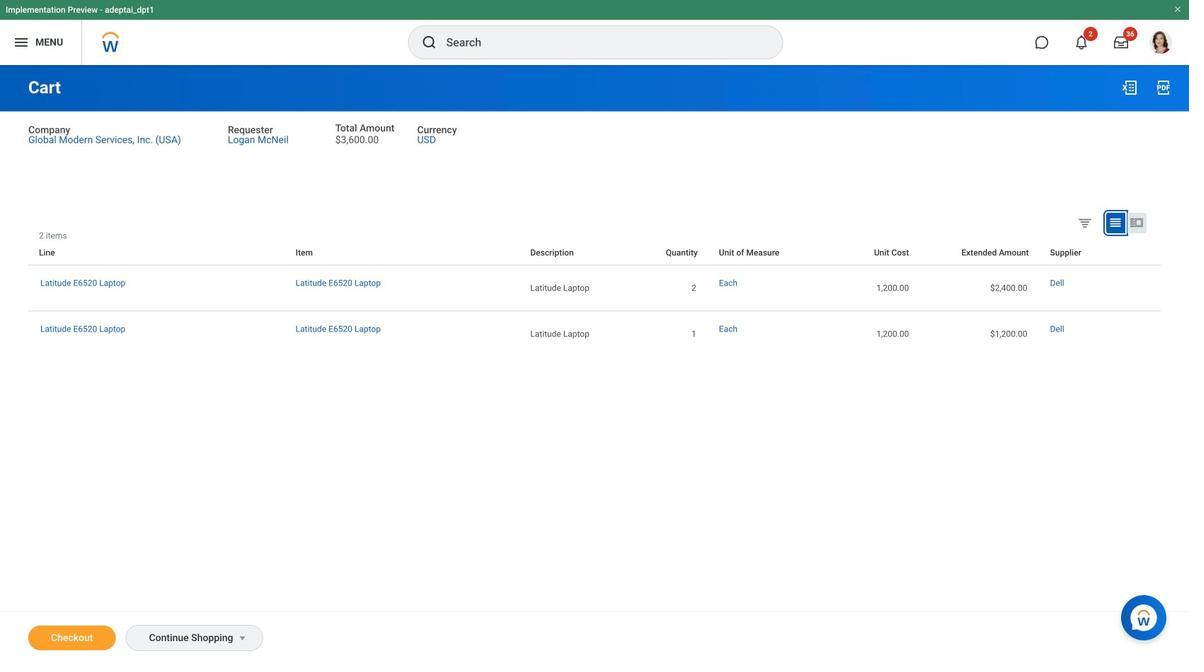 Task type: describe. For each thing, give the bounding box(es) containing it.
Toggle to Grid view radio
[[1106, 213, 1125, 233]]

profile logan mcneil image
[[1150, 31, 1172, 57]]

select to filter grid data image
[[1077, 215, 1093, 230]]

export to excel image
[[1121, 79, 1138, 96]]

justify image
[[13, 34, 30, 51]]

Toggle to List Detail view radio
[[1128, 213, 1147, 233]]

notifications large image
[[1075, 35, 1089, 50]]

close environment banner image
[[1174, 5, 1182, 13]]



Task type: locate. For each thing, give the bounding box(es) containing it.
toolbar
[[1150, 231, 1161, 241]]

caret down image
[[234, 634, 251, 645]]

Search Workday  search field
[[446, 27, 753, 58]]

option group
[[1075, 213, 1157, 236]]

toggle to list detail view image
[[1130, 216, 1144, 230]]

banner
[[0, 0, 1189, 65]]

search image
[[421, 34, 438, 51]]

toggle to grid view image
[[1108, 216, 1123, 230]]

main content
[[0, 65, 1189, 664]]

inbox large image
[[1114, 35, 1128, 50]]

view printable version (pdf) image
[[1155, 79, 1172, 96]]



Task type: vqa. For each thing, say whether or not it's contained in the screenshot.
tab panel in Notifications main content
no



